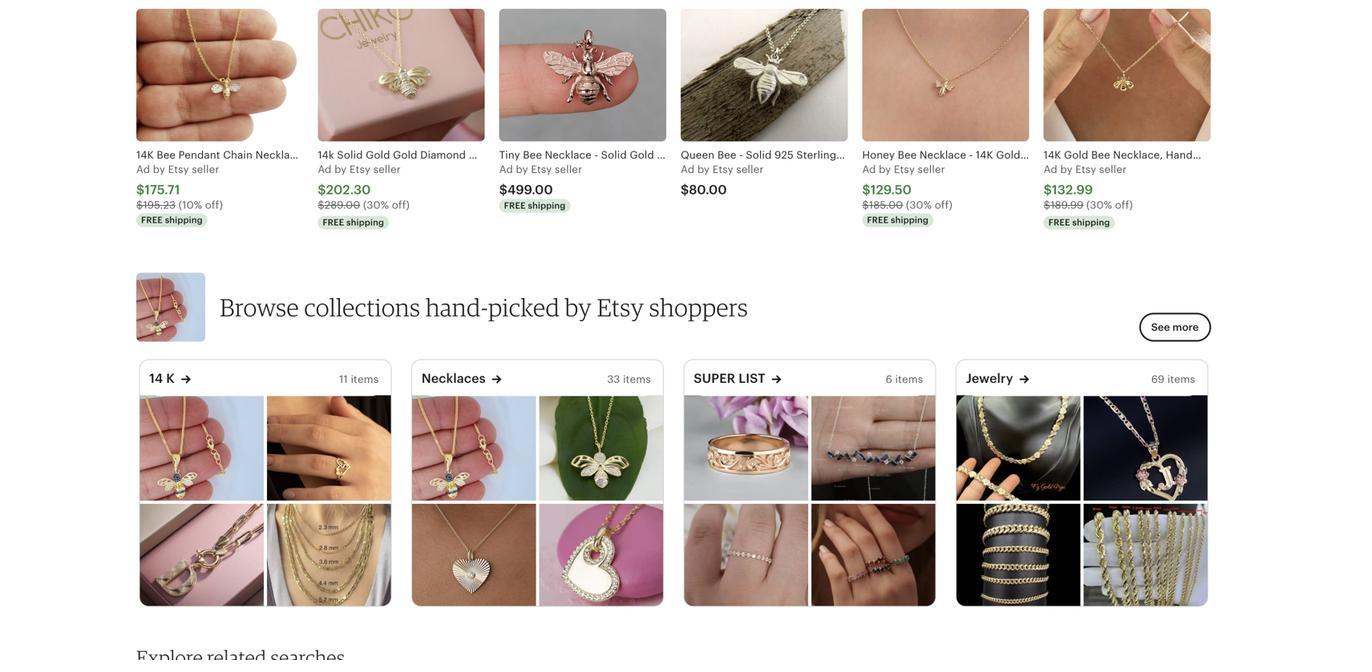 Task type: vqa. For each thing, say whether or not it's contained in the screenshot.
SERENA EARRINGS
no



Task type: locate. For each thing, give the bounding box(es) containing it.
shipping down 289.00
[[347, 218, 384, 228]]

etsy for 132.99
[[1076, 164, 1097, 176]]

heart shaped diamond cut  round diamond bezel setting necklace in 14k solid gold  / large heart shape disc ray pendant in 14k image
[[412, 505, 536, 610]]

5 a from the left
[[862, 164, 870, 176]]

2 items from the left
[[623, 374, 651, 386]]

etsy inside a d b y etsy seller $ 499.00 free shipping
[[531, 164, 552, 176]]

d
[[143, 164, 150, 176], [325, 164, 332, 176], [506, 164, 513, 176], [688, 164, 695, 176], [869, 164, 876, 176], [1051, 164, 1058, 176]]

seller inside a d b y etsy seller $ 80.00
[[736, 164, 764, 176]]

185.00
[[869, 199, 903, 211]]

off) right the 185.00
[[935, 199, 953, 211]]

69
[[1152, 374, 1165, 386]]

b for 202.30
[[335, 164, 341, 176]]

1 a from the left
[[136, 164, 144, 176]]

$ inside a d b y etsy seller $ 499.00 free shipping
[[499, 183, 508, 197]]

hand-
[[426, 293, 488, 323]]

3 y from the left
[[523, 164, 528, 176]]

y for 499.00
[[523, 164, 528, 176]]

free down 189.99
[[1049, 218, 1070, 228]]

6 y from the left
[[1067, 164, 1073, 176]]

etsy up the 175.71
[[168, 164, 189, 176]]

2 solid 14k bee charm pendant, hand set stone, italian made, black clear yellow stones, 14k diamond cut wheat chain, gift for bee lovers image from the left
[[412, 396, 536, 501]]

6 b from the left
[[1061, 164, 1067, 176]]

etsy
[[168, 164, 189, 176], [350, 164, 371, 176], [531, 164, 552, 176], [713, 164, 734, 176], [894, 164, 915, 176], [1076, 164, 1097, 176], [597, 293, 644, 323]]

2 b from the left
[[335, 164, 341, 176]]

y inside a d b y etsy seller $ 202.30 $ 289.00 (30% off) free shipping
[[341, 164, 347, 176]]

etsy up 202.30
[[350, 164, 371, 176]]

3 seller from the left
[[555, 164, 582, 176]]

etsy up 80.00
[[713, 164, 734, 176]]

off) right 289.00
[[392, 199, 410, 211]]

off)
[[205, 199, 223, 211], [392, 199, 410, 211], [935, 199, 953, 211], [1115, 199, 1133, 211]]

a
[[136, 164, 144, 176], [318, 164, 325, 176], [499, 164, 507, 176], [681, 164, 688, 176], [862, 164, 870, 176], [1044, 164, 1051, 176]]

shipping for 132.99
[[1073, 218, 1110, 228]]

etsy for 202.30
[[350, 164, 371, 176]]

(30% down 132.99
[[1087, 199, 1113, 211]]

4 items from the left
[[1168, 374, 1196, 386]]

items for jewelry
[[1168, 374, 1196, 386]]

a inside a d b y etsy seller $ 202.30 $ 289.00 (30% off) free shipping
[[318, 164, 325, 176]]

b up 132.99
[[1061, 164, 1067, 176]]

a for 129.50
[[862, 164, 870, 176]]

1 horizontal spatial solid 14k bee charm pendant, hand set stone, italian made, black clear yellow stones, 14k diamond cut wheat chain, gift for bee lovers image
[[412, 396, 536, 501]]

1 seller from the left
[[192, 164, 219, 176]]

0 horizontal spatial (30%
[[363, 199, 389, 211]]

initial letter necklace, 14k solid gold, diamond cut medallion pendant, christmas gift, valentines day gift, gift for her, anniversary image
[[140, 505, 264, 610]]

d inside a d b y etsy seller $ 80.00
[[688, 164, 695, 176]]

free inside a d b y etsy seller $ 129.50 $ 185.00 (30% off) free shipping
[[867, 215, 889, 225]]

d inside the "a d b y etsy seller $ 132.99 $ 189.99 (30% off) free shipping"
[[1051, 164, 1058, 176]]

3 d from the left
[[506, 164, 513, 176]]

14k gold bee necklace, handmade jewelry, solid gold bee necklace, gift for mom, minimalist jewelry, bee jewelry, fine jewelry, mama necklace image
[[1044, 9, 1211, 142]]

seller for 499.00
[[555, 164, 582, 176]]

2 off) from the left
[[392, 199, 410, 211]]

33
[[607, 374, 620, 386]]

etsy for 175.71
[[168, 164, 189, 176]]

2 (30% from the left
[[906, 199, 932, 211]]

k
[[166, 372, 175, 386]]

shipping down (10%
[[165, 215, 203, 225]]

free down the 499.00
[[504, 201, 526, 211]]

y inside a d b y etsy seller $ 129.50 $ 185.00 (30% off) free shipping
[[886, 164, 891, 176]]

b up 202.30
[[335, 164, 341, 176]]

a inside a d b y etsy seller $ 499.00 free shipping
[[499, 164, 507, 176]]

etsy up the 129.50
[[894, 164, 915, 176]]

4 y from the left
[[704, 164, 710, 176]]

2 horizontal spatial (30%
[[1087, 199, 1113, 211]]

etsy inside the "a d b y etsy seller $ 132.99 $ 189.99 (30% off) free shipping"
[[1076, 164, 1097, 176]]

2 y from the left
[[341, 164, 347, 176]]

items right 11
[[351, 374, 379, 386]]

shipping down the 499.00
[[528, 201, 566, 211]]

seller inside a d b y etsy seller $ 129.50 $ 185.00 (30% off) free shipping
[[918, 164, 945, 176]]

y up 202.30
[[341, 164, 347, 176]]

4 b from the left
[[698, 164, 704, 176]]

b inside the "a d b y etsy seller $ 132.99 $ 189.99 (30% off) free shipping"
[[1061, 164, 1067, 176]]

seller
[[192, 164, 219, 176], [373, 164, 401, 176], [555, 164, 582, 176], [736, 164, 764, 176], [918, 164, 945, 176], [1100, 164, 1127, 176]]

1 b from the left
[[153, 164, 160, 176]]

14k solid gold gold diamond queen bee pendant necklace, natural diamond honeycomb bee necklace, insect necklace jewelry gift for bee lover image
[[318, 9, 485, 142]]

18k real gold initial ring - christmas gift - 14k initials letter heart and flowers ring - 8k custom initial ring - dainty letter ring image
[[267, 396, 391, 501]]

shipping down 189.99
[[1073, 218, 1110, 228]]

seller for 202.30
[[373, 164, 401, 176]]

initial necklace 10k solid gold heart pendant , charm letter , alphabet pendant , dainty layering jewelry , mothers day gift , birthday gift image
[[1084, 396, 1208, 501]]

off) inside a d b y etsy seller $ 129.50 $ 185.00 (30% off) free shipping
[[935, 199, 953, 211]]

14k & 18k pink sapphire - ruby - emerald and blue sapphire baguette wedding ring / handmade baguette diamond ring image
[[811, 505, 935, 610]]

1 horizontal spatial (30%
[[906, 199, 932, 211]]

b for 175.71
[[153, 164, 160, 176]]

shipping inside the "a d b y etsy seller $ 132.99 $ 189.99 (30% off) free shipping"
[[1073, 218, 1110, 228]]

1 solid 14k bee charm pendant, hand set stone, italian made, black clear yellow stones, 14k diamond cut wheat chain, gift for bee lovers image from the left
[[140, 396, 264, 501]]

b
[[153, 164, 160, 176], [335, 164, 341, 176], [516, 164, 523, 176], [698, 164, 704, 176], [879, 164, 886, 176], [1061, 164, 1067, 176]]

shipping for 129.50
[[891, 215, 929, 225]]

69 items
[[1152, 374, 1196, 386]]

free
[[504, 201, 526, 211], [141, 215, 163, 225], [867, 215, 889, 225], [323, 218, 344, 228], [1049, 218, 1070, 228]]

off) inside a d b y etsy seller $ 202.30 $ 289.00 (30% off) free shipping
[[392, 199, 410, 211]]

b inside a d b y etsy seller $ 80.00
[[698, 164, 704, 176]]

d up 202.30
[[325, 164, 332, 176]]

0 horizontal spatial solid 14k bee charm pendant, hand set stone, italian made, black clear yellow stones, 14k diamond cut wheat chain, gift for bee lovers image
[[140, 396, 264, 501]]

3 items from the left
[[895, 374, 923, 386]]

a d b y etsy seller $ 132.99 $ 189.99 (30% off) free shipping
[[1044, 164, 1133, 228]]

shoppers
[[649, 293, 748, 323]]

b up the 129.50
[[879, 164, 886, 176]]

items right 33
[[623, 374, 651, 386]]

items
[[351, 374, 379, 386], [623, 374, 651, 386], [895, 374, 923, 386], [1168, 374, 1196, 386]]

5 y from the left
[[886, 164, 891, 176]]

a inside a d b y etsy seller $ 80.00
[[681, 164, 688, 176]]

$ inside a d b y etsy seller $ 80.00
[[681, 183, 689, 197]]

2 seller from the left
[[373, 164, 401, 176]]

d up 80.00
[[688, 164, 695, 176]]

etsy up 132.99
[[1076, 164, 1097, 176]]

b inside a d b y etsy seller $ 499.00 free shipping
[[516, 164, 523, 176]]

see more link
[[1140, 313, 1211, 342]]

4 seller from the left
[[736, 164, 764, 176]]

14
[[149, 372, 163, 386]]

shipping down the 185.00
[[891, 215, 929, 225]]

y
[[159, 164, 165, 176], [341, 164, 347, 176], [523, 164, 528, 176], [704, 164, 710, 176], [886, 164, 891, 176], [1067, 164, 1073, 176]]

d up the 499.00
[[506, 164, 513, 176]]

3 (30% from the left
[[1087, 199, 1113, 211]]

shipping for 202.30
[[347, 218, 384, 228]]

14k gold wedding band, floral wedding band , filigree wedding band, unique floral pattern ring image
[[684, 396, 808, 501]]

(30% down 202.30
[[363, 199, 389, 211]]

1 d from the left
[[143, 164, 150, 176]]

solid 14k bee charm pendant, hand set stone, italian made, black clear yellow stones, 14k diamond cut wheat chain, gift for bee lovers image for necklaces
[[412, 396, 536, 501]]

5 seller from the left
[[918, 164, 945, 176]]

d inside a d b y etsy seller $ 129.50 $ 185.00 (30% off) free shipping
[[869, 164, 876, 176]]

free for 175.71
[[141, 215, 163, 225]]

(30% inside a d b y etsy seller $ 129.50 $ 185.00 (30% off) free shipping
[[906, 199, 932, 211]]

seller inside a d b y etsy seller $ 202.30 $ 289.00 (30% off) free shipping
[[373, 164, 401, 176]]

b up the 499.00
[[516, 164, 523, 176]]

d inside a d b y etsy seller $ 202.30 $ 289.00 (30% off) free shipping
[[325, 164, 332, 176]]

(30% for 202.30
[[363, 199, 389, 211]]

4 a from the left
[[681, 164, 688, 176]]

(30%
[[363, 199, 389, 211], [906, 199, 932, 211], [1087, 199, 1113, 211]]

4 d from the left
[[688, 164, 695, 176]]

items right 6
[[895, 374, 923, 386]]

free down the 185.00
[[867, 215, 889, 225]]

2 a from the left
[[318, 164, 325, 176]]

189.99
[[1051, 199, 1084, 211]]

a inside the "a d b y etsy seller $ 132.99 $ 189.99 (30% off) free shipping"
[[1044, 164, 1051, 176]]

browse
[[220, 293, 299, 323]]

free inside the "a d b y etsy seller $ 132.99 $ 189.99 (30% off) free shipping"
[[1049, 218, 1070, 228]]

shipping inside a d b y etsy seller $ 129.50 $ 185.00 (30% off) free shipping
[[891, 215, 929, 225]]

d inside a d b y etsy seller $ 175.71 $ 195.23 (10% off) free shipping
[[143, 164, 150, 176]]

a d b y etsy seller $ 202.30 $ 289.00 (30% off) free shipping
[[318, 164, 410, 228]]

diamond bee pendant necklace, 14k 18k gold diamond bee necklace, bumble matching bee necklace for bee lover, mother daughter gift for her image
[[539, 396, 663, 501]]

y inside a d b y etsy seller $ 499.00 free shipping
[[523, 164, 528, 176]]

b up the 175.71
[[153, 164, 160, 176]]

d for 202.30
[[325, 164, 332, 176]]

4 off) from the left
[[1115, 199, 1133, 211]]

items for 14 k
[[351, 374, 379, 386]]

1 y from the left
[[159, 164, 165, 176]]

off) right 189.99
[[1115, 199, 1133, 211]]

132.99
[[1052, 183, 1093, 197]]

list
[[739, 372, 766, 386]]

solid 14k bee charm pendant, hand set stone, italian made, black clear yellow stones, 14k diamond cut wheat chain, gift for bee lovers image down k
[[140, 396, 264, 501]]

a inside a d b y etsy seller $ 175.71 $ 195.23 (10% off) free shipping
[[136, 164, 144, 176]]

shipping
[[528, 201, 566, 211], [165, 215, 203, 225], [891, 215, 929, 225], [347, 218, 384, 228], [1073, 218, 1110, 228]]

b up 80.00
[[698, 164, 704, 176]]

etsy up the 499.00
[[531, 164, 552, 176]]

(30% for 129.50
[[906, 199, 932, 211]]

seller inside the "a d b y etsy seller $ 132.99 $ 189.99 (30% off) free shipping"
[[1100, 164, 1127, 176]]

free down 289.00
[[323, 218, 344, 228]]

seller inside a d b y etsy seller $ 499.00 free shipping
[[555, 164, 582, 176]]

etsy for 80.00
[[713, 164, 734, 176]]

10k solid gold rope chain necklace, best priced 10k gold chain, ladies gold chain, gold jewelry, mens necklace, solid gold, image
[[1084, 505, 1208, 610]]

(30% down the 129.50
[[906, 199, 932, 211]]

6 a from the left
[[1044, 164, 1051, 176]]

y inside a d b y etsy seller $ 80.00
[[704, 164, 710, 176]]

dainty gold diamond heart necklace, 10k 14k 18k gold heart charm necklace, anniversary gift for girlfriend, valentines day gift for her image
[[539, 505, 663, 610]]

d up the 175.71
[[143, 164, 150, 176]]

items for necklaces
[[623, 374, 651, 386]]

y inside a d b y etsy seller $ 175.71 $ 195.23 (10% off) free shipping
[[159, 164, 165, 176]]

free inside a d b y etsy seller $ 202.30 $ 289.00 (30% off) free shipping
[[323, 218, 344, 228]]

solid 14k bee charm pendant, hand set stone, italian made, black clear yellow stones, 14k diamond cut wheat chain, gift for bee lovers image
[[140, 396, 264, 501], [412, 396, 536, 501]]

off) for 129.50
[[935, 199, 953, 211]]

etsy inside a d b y etsy seller $ 175.71 $ 195.23 (10% off) free shipping
[[168, 164, 189, 176]]

y up 132.99
[[1067, 164, 1073, 176]]

more
[[1173, 322, 1199, 334]]

1 off) from the left
[[205, 199, 223, 211]]

6 seller from the left
[[1100, 164, 1127, 176]]

(30% inside a d b y etsy seller $ 202.30 $ 289.00 (30% off) free shipping
[[363, 199, 389, 211]]

d up the 129.50
[[869, 164, 876, 176]]

off) inside a d b y etsy seller $ 175.71 $ 195.23 (10% off) free shipping
[[205, 199, 223, 211]]

etsy inside a d b y etsy seller $ 129.50 $ 185.00 (30% off) free shipping
[[894, 164, 915, 176]]

jewelry
[[966, 372, 1013, 386]]

b for 132.99
[[1061, 164, 1067, 176]]

b inside a d b y etsy seller $ 175.71 $ 195.23 (10% off) free shipping
[[153, 164, 160, 176]]

shipping inside a d b y etsy seller $ 202.30 $ 289.00 (30% off) free shipping
[[347, 218, 384, 228]]

3 b from the left
[[516, 164, 523, 176]]

a inside a d b y etsy seller $ 129.50 $ 185.00 (30% off) free shipping
[[862, 164, 870, 176]]

free for 129.50
[[867, 215, 889, 225]]

items right 69
[[1168, 374, 1196, 386]]

2 d from the left
[[325, 164, 332, 176]]

d for 80.00
[[688, 164, 695, 176]]

free inside a d b y etsy seller $ 175.71 $ 195.23 (10% off) free shipping
[[141, 215, 163, 225]]

free down 195.23
[[141, 215, 163, 225]]

etsy inside a d b y etsy seller $ 80.00
[[713, 164, 734, 176]]

11
[[339, 374, 348, 386]]

y up the 499.00
[[523, 164, 528, 176]]

etsy for 129.50
[[894, 164, 915, 176]]

shipping inside a d b y etsy seller $ 175.71 $ 195.23 (10% off) free shipping
[[165, 215, 203, 225]]

1 (30% from the left
[[363, 199, 389, 211]]

b inside a d b y etsy seller $ 202.30 $ 289.00 (30% off) free shipping
[[335, 164, 341, 176]]

etsy inside a d b y etsy seller $ 202.30 $ 289.00 (30% off) free shipping
[[350, 164, 371, 176]]

y up the 129.50
[[886, 164, 891, 176]]

(10%
[[179, 199, 202, 211]]

seller for 80.00
[[736, 164, 764, 176]]

a for 202.30
[[318, 164, 325, 176]]

b inside a d b y etsy seller $ 129.50 $ 185.00 (30% off) free shipping
[[879, 164, 886, 176]]

(30% inside the "a d b y etsy seller $ 132.99 $ 189.99 (30% off) free shipping"
[[1087, 199, 1113, 211]]

solid 14k bee charm pendant, hand set stone, italian made, black clear yellow stones, 14k diamond cut wheat chain, gift for bee lovers image for 14 k
[[140, 396, 264, 501]]

3 a from the left
[[499, 164, 507, 176]]

14k bee pendant chain necklace. 14k yellow solid gold. white cubic zirconia. 14k solid gold chain necklace. image
[[136, 9, 303, 142]]

499.00
[[508, 183, 553, 197]]

off) inside the "a d b y etsy seller $ 132.99 $ 189.99 (30% off) free shipping"
[[1115, 199, 1133, 211]]

y up 80.00
[[704, 164, 710, 176]]

129.50
[[871, 183, 912, 197]]

$
[[136, 183, 145, 197], [318, 183, 326, 197], [499, 183, 508, 197], [681, 183, 689, 197], [862, 183, 871, 197], [1044, 183, 1052, 197], [136, 199, 143, 211], [318, 199, 325, 211], [862, 199, 869, 211], [1044, 199, 1051, 211]]

d for 499.00
[[506, 164, 513, 176]]

d up 132.99
[[1051, 164, 1058, 176]]

shipping for 175.71
[[165, 215, 203, 225]]

off) right (10%
[[205, 199, 223, 211]]

y up the 175.71
[[159, 164, 165, 176]]

3 off) from the left
[[935, 199, 953, 211]]

1 items from the left
[[351, 374, 379, 386]]

seller inside a d b y etsy seller $ 175.71 $ 195.23 (10% off) free shipping
[[192, 164, 219, 176]]

6 d from the left
[[1051, 164, 1058, 176]]

solid 14k bee charm pendant, hand set stone, italian made, black clear yellow stones, 14k diamond cut wheat chain, gift for bee lovers image down necklaces
[[412, 396, 536, 501]]

y inside the "a d b y etsy seller $ 132.99 $ 189.99 (30% off) free shipping"
[[1067, 164, 1073, 176]]

5 b from the left
[[879, 164, 886, 176]]

by
[[565, 293, 592, 323]]

5 d from the left
[[869, 164, 876, 176]]

d inside a d b y etsy seller $ 499.00 free shipping
[[506, 164, 513, 176]]



Task type: describe. For each thing, give the bounding box(es) containing it.
14k miami cuban bracelet - 8" length and 3mm/3.8mm/4.3mm/4.5mm/5mm for women and men image
[[957, 505, 1081, 610]]

b for 499.00
[[516, 164, 523, 176]]

a d b y etsy seller $ 129.50 $ 185.00 (30% off) free shipping
[[862, 164, 953, 225]]

33 items
[[607, 374, 651, 386]]

289.00
[[325, 199, 360, 211]]

shipping inside a d b y etsy seller $ 499.00 free shipping
[[528, 201, 566, 211]]

etsy for 499.00
[[531, 164, 552, 176]]

free inside a d b y etsy seller $ 499.00 free shipping
[[504, 201, 526, 211]]

seller for 175.71
[[192, 164, 219, 176]]

2.3mm-5.2mm mirror shiny valentino link chain necklace for men women diamond cut valentino chain 16"-24" 14k yellow gold image
[[267, 505, 391, 610]]

10k real gold stampato necklace and bracelet set-diamond cut  hugs kisses and hearts necklace - yellow gold- 8mm -17.5" xoxo 7.5" gold set image
[[957, 396, 1081, 501]]

11 items
[[339, 374, 379, 386]]

diamond wedding band in 14k solid gold, half diamond eternity wedding ring, dainty diamond band set with round genuine diamonds image
[[684, 505, 808, 610]]

y for 175.71
[[159, 164, 165, 176]]

items for super list
[[895, 374, 923, 386]]

y for 132.99
[[1067, 164, 1073, 176]]

seller for 129.50
[[918, 164, 945, 176]]

free for 202.30
[[323, 218, 344, 228]]

necklaces
[[422, 372, 486, 386]]

14k solid white gold natural blue sapphire baguette gemstone diamond cluster bar necklace handmade minimalist jewelry gift image
[[811, 396, 935, 501]]

collections
[[304, 293, 421, 323]]

a d b y etsy seller $ 175.71 $ 195.23 (10% off) free shipping
[[136, 164, 223, 225]]

a for 80.00
[[681, 164, 688, 176]]

y for 80.00
[[704, 164, 710, 176]]

(30% for 132.99
[[1087, 199, 1113, 211]]

14 k
[[149, 372, 175, 386]]

y for 202.30
[[341, 164, 347, 176]]

free for 132.99
[[1049, 218, 1070, 228]]

picked
[[488, 293, 560, 323]]

honey bee necklace - 14k gold dainty necklace - cute gold pendant - minimalist jewelry image
[[862, 9, 1030, 142]]

off) for 202.30
[[392, 199, 410, 211]]

browse collections hand-picked by etsy shoppers
[[220, 293, 748, 323]]

6 items
[[886, 374, 923, 386]]

super
[[694, 372, 736, 386]]

off) for 132.99
[[1115, 199, 1133, 211]]

a for 175.71
[[136, 164, 144, 176]]

etsy right by
[[597, 293, 644, 323]]

195.23
[[143, 199, 176, 211]]

d for 132.99
[[1051, 164, 1058, 176]]

queen bee - solid 925 sterling silver pendant - bee jewelry - christmas gift for her ~ gift for bee lovers ~ gifts made in the usa ~ bees image
[[681, 9, 848, 142]]

super list
[[694, 372, 766, 386]]

80.00
[[689, 183, 727, 197]]

a d b y etsy seller $ 499.00 free shipping
[[499, 164, 582, 211]]

b for 80.00
[[698, 164, 704, 176]]

a d b y etsy seller $ 80.00
[[681, 164, 764, 197]]

see more
[[1152, 322, 1199, 334]]

y for 129.50
[[886, 164, 891, 176]]

175.71
[[145, 183, 180, 197]]

see
[[1152, 322, 1170, 334]]

202.30
[[326, 183, 371, 197]]

b for 129.50
[[879, 164, 886, 176]]

tiny bee necklace - solid gold bee charm. 14k, 18k rose, white, yellow gold, platinum. nature, gardener jewelry, gifts image
[[499, 9, 667, 142]]

d for 175.71
[[143, 164, 150, 176]]

6
[[886, 374, 893, 386]]

d for 129.50
[[869, 164, 876, 176]]

a for 499.00
[[499, 164, 507, 176]]

off) for 175.71
[[205, 199, 223, 211]]

seller for 132.99
[[1100, 164, 1127, 176]]

a for 132.99
[[1044, 164, 1051, 176]]



